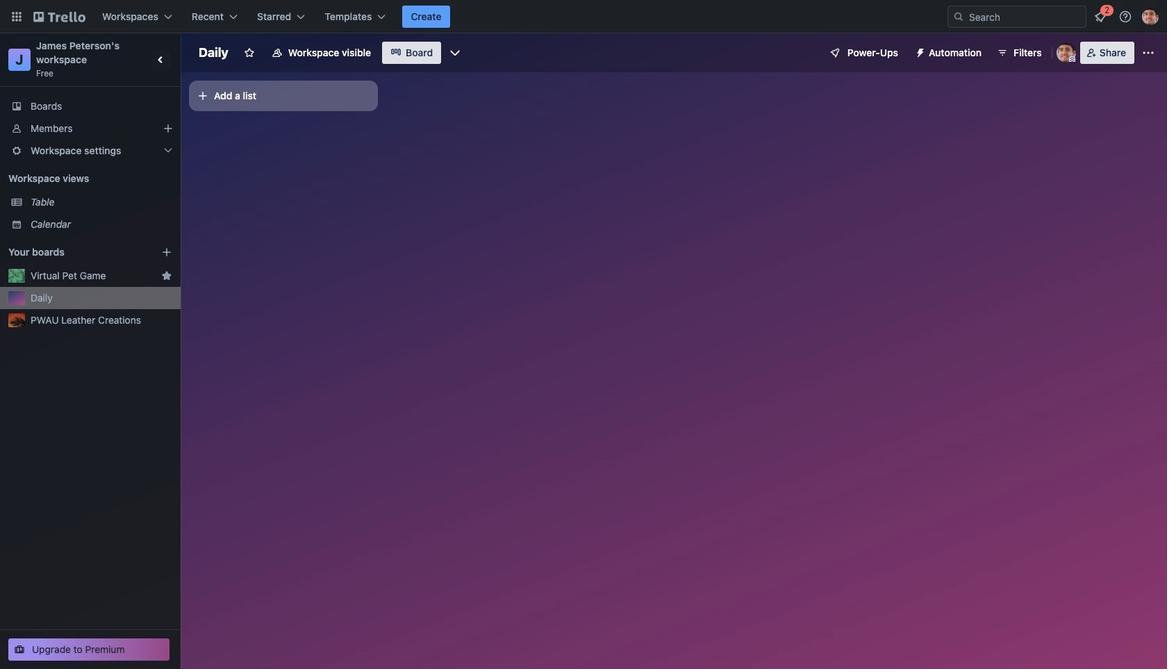Task type: vqa. For each thing, say whether or not it's contained in the screenshot.
My Trello board
no



Task type: locate. For each thing, give the bounding box(es) containing it.
this member is an admin of this board. image
[[1069, 56, 1075, 63]]

Board name text field
[[192, 42, 235, 64]]

2 notifications image
[[1092, 8, 1109, 25]]

sm image
[[909, 42, 929, 61]]

open information menu image
[[1119, 10, 1133, 24]]

customize views image
[[448, 46, 462, 60]]

show menu image
[[1142, 46, 1155, 60]]

add board image
[[161, 247, 172, 258]]



Task type: describe. For each thing, give the bounding box(es) containing it.
primary element
[[0, 0, 1167, 33]]

Search field
[[964, 7, 1086, 26]]

james peterson (jamespeterson93) image
[[1142, 8, 1159, 25]]

back to home image
[[33, 6, 85, 28]]

star or unstar board image
[[244, 47, 255, 58]]

workspace navigation collapse icon image
[[151, 50, 171, 69]]

search image
[[953, 11, 964, 22]]

james peterson (jamespeterson93) image
[[1057, 43, 1076, 63]]

your boards with 3 items element
[[8, 244, 140, 261]]

starred icon image
[[161, 270, 172, 281]]



